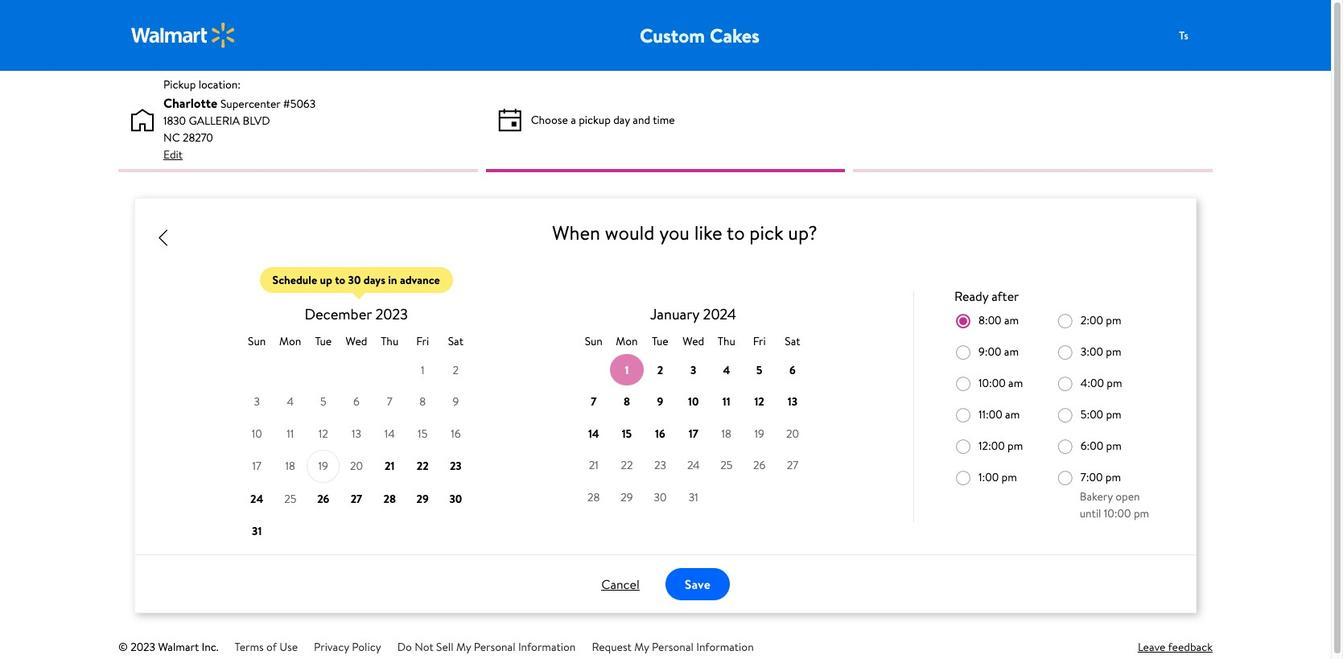Task type: locate. For each thing, give the bounding box(es) containing it.
mon up mon dec 04 2023 cell
[[279, 333, 301, 350]]

0 horizontal spatial tue
[[315, 333, 332, 350]]

27 for wed dec 27 2023 "cell"
[[351, 491, 363, 507]]

16 inside "tue jan 16 2024" cell
[[655, 426, 666, 442]]

0 horizontal spatial 26
[[317, 491, 330, 507]]

22 up mon jan 29 2024 'cell'
[[621, 458, 633, 474]]

1 vertical spatial 25
[[284, 491, 297, 507]]

0 vertical spatial 10
[[688, 394, 699, 410]]

pm for 2:00 pm
[[1107, 312, 1122, 329]]

12 inside december 2023 grid
[[319, 426, 328, 442]]

28 for thu dec 28 2023 cell
[[384, 491, 396, 507]]

21 inside january 2024 "grid"
[[589, 458, 599, 474]]

0 horizontal spatial sun
[[248, 333, 266, 350]]

20 up wed dec 27 2023 "cell"
[[350, 459, 363, 475]]

2 mon from the left
[[616, 333, 638, 350]]

1 horizontal spatial mon
[[616, 333, 638, 350]]

1 horizontal spatial 21
[[589, 458, 599, 474]]

sat inside december 2023 grid
[[448, 333, 464, 350]]

13 inside december 2023 grid
[[352, 426, 361, 442]]

24 for sun dec 24 2023 cell
[[250, 491, 263, 507]]

1 inside cell
[[625, 362, 629, 378]]

radio image for 1:00 pm
[[955, 469, 973, 487]]

18 inside january 2024 "grid"
[[722, 426, 732, 442]]

1 horizontal spatial 25
[[721, 458, 733, 474]]

10 inside 'cell'
[[688, 394, 699, 410]]

2 inside grid
[[453, 362, 459, 378]]

7 for "thu dec 07 2023" cell
[[387, 394, 393, 410]]

fri up fri dec 01 2023 cell
[[416, 333, 429, 350]]

1 up fri dec 08 2023 cell at the bottom left of the page
[[421, 362, 425, 378]]

my right sell
[[456, 640, 471, 656]]

january
[[651, 304, 700, 324]]

10 down sun dec 03 2023 'cell' at the bottom of page
[[252, 426, 262, 442]]

radio image left 4:00 at the bottom of page
[[1057, 375, 1075, 393]]

after
[[992, 287, 1020, 305]]

row containing 17
[[240, 450, 473, 483]]

25 for 'mon dec 25 2023' cell
[[284, 491, 297, 507]]

0 horizontal spatial 29
[[417, 491, 429, 507]]

1 horizontal spatial thu
[[718, 333, 736, 350]]

3 inside cell
[[691, 362, 697, 378]]

custom
[[640, 22, 705, 49]]

8 up mon jan 15 2024 cell
[[624, 394, 630, 410]]

6 up 'sat jan 13 2024' cell
[[790, 362, 796, 378]]

0 horizontal spatial 23
[[450, 459, 462, 475]]

1 horizontal spatial 30
[[450, 491, 462, 507]]

23 up tue jan 30 2024 cell
[[654, 458, 667, 474]]

am right 11:00
[[1006, 407, 1020, 423]]

1 horizontal spatial 4
[[723, 362, 730, 378]]

5 up tue dec 12 2023 'cell'
[[320, 394, 327, 410]]

edit
[[163, 147, 183, 163]]

26
[[754, 458, 766, 474], [317, 491, 330, 507]]

27 inside "cell"
[[351, 491, 363, 507]]

21 down sun jan 14 2024 cell
[[589, 458, 599, 474]]

27 inside january 2024 "grid"
[[787, 458, 799, 474]]

17 inside december 2023 grid
[[252, 459, 262, 475]]

1 horizontal spatial 19
[[755, 426, 765, 442]]

18 inside december 2023 grid
[[285, 459, 295, 475]]

15 down fri dec 08 2023 cell at the bottom left of the page
[[418, 426, 428, 442]]

9 inside december 2023 grid
[[453, 394, 459, 410]]

2 for tue jan 02 2024 cell
[[658, 362, 664, 378]]

1 wed from the left
[[346, 333, 367, 350]]

wed jan 03 2024 cell
[[677, 354, 710, 386]]

row containing 7
[[578, 386, 810, 418]]

pickup location: charlotte supercenter # 5063 1830 galleria blvd nc 28270 edit
[[163, 76, 316, 163]]

30 inside january 2024 "grid"
[[654, 490, 667, 506]]

0 horizontal spatial 7
[[387, 394, 393, 410]]

16 up tue jan 23 2024 cell
[[655, 426, 666, 442]]

1 up the mon jan 08 2024 cell
[[625, 362, 629, 378]]

pm right 12:00
[[1008, 438, 1024, 454]]

mon up mon jan 01 2024 cell
[[616, 333, 638, 350]]

19 for the 'fri jan 19 2024' cell
[[755, 426, 765, 442]]

1 horizontal spatial 12
[[755, 394, 765, 410]]

1 fri from the left
[[416, 333, 429, 350]]

fri for 19
[[753, 333, 766, 350]]

pm for 12:00 pm
[[1008, 438, 1024, 454]]

1 horizontal spatial 23
[[654, 458, 667, 474]]

0 vertical spatial 10:00
[[979, 375, 1006, 391]]

thu inside january 2024 "grid"
[[718, 333, 736, 350]]

radio image left 5:00
[[1057, 407, 1075, 424]]

thu dec 07 2023 cell
[[387, 394, 393, 410]]

11 inside december 2023 grid
[[287, 426, 294, 442]]

to right like on the right top of the page
[[727, 219, 745, 246]]

sun up sun dec 03 2023 'cell' at the bottom of page
[[248, 333, 266, 350]]

would
[[605, 219, 655, 246]]

radio image left 7:00
[[1057, 469, 1075, 487]]

fri
[[416, 333, 429, 350], [753, 333, 766, 350]]

2 wed from the left
[[683, 333, 705, 350]]

thu jan 04 2024 cell
[[710, 354, 743, 386]]

2 14 from the left
[[589, 426, 600, 442]]

19 inside january 2024 "grid"
[[755, 426, 765, 442]]

30 inside cell
[[450, 491, 462, 507]]

1 horizontal spatial 8
[[624, 394, 630, 410]]

tue dec 19 2023 cell
[[307, 450, 340, 483]]

0 vertical spatial 24
[[688, 458, 700, 474]]

1 horizontal spatial personal
[[652, 640, 694, 656]]

0 vertical spatial 20
[[787, 426, 799, 442]]

16 for sat dec 16 2023 cell
[[451, 426, 461, 442]]

wed jan 17 2024 cell
[[677, 418, 710, 450]]

3:00 pm
[[1081, 344, 1122, 360]]

fri inside december 2023 grid
[[416, 333, 429, 350]]

0 vertical spatial 4
[[723, 362, 730, 378]]

0 vertical spatial 27
[[787, 458, 799, 474]]

27 for sat jan 27 2024 cell on the bottom right of the page
[[787, 458, 799, 474]]

radio image
[[955, 375, 973, 393], [955, 407, 973, 424], [955, 438, 973, 456], [1057, 438, 1075, 456]]

1 vertical spatial 27
[[351, 491, 363, 507]]

15 for fri dec 15 2023 cell
[[418, 426, 428, 442]]

1 horizontal spatial 17
[[689, 426, 699, 442]]

0 vertical spatial 2023
[[376, 304, 408, 324]]

8 up fri dec 15 2023 cell
[[420, 394, 426, 410]]

save button
[[666, 568, 730, 601]]

galleria
[[189, 113, 240, 129]]

7 inside december 2023 grid
[[387, 394, 393, 410]]

pm for 4:00 pm
[[1107, 375, 1123, 391]]

pm right 4:00 at the bottom of page
[[1107, 375, 1123, 391]]

0 horizontal spatial 4
[[287, 394, 294, 410]]

26 inside cell
[[317, 491, 330, 507]]

9:00
[[979, 344, 1002, 360]]

1 vertical spatial 13
[[352, 426, 361, 442]]

0 horizontal spatial 3
[[254, 394, 260, 410]]

wed for 18
[[683, 333, 705, 350]]

2 fri from the left
[[753, 333, 766, 350]]

16 inside december 2023 grid
[[451, 426, 461, 442]]

sun dec 17 2023 cell
[[252, 459, 262, 475]]

2024
[[703, 304, 737, 324]]

fri up fri jan 05 2024 'cell'
[[753, 333, 766, 350]]

1 vertical spatial 10:00
[[1105, 506, 1132, 522]]

1 horizontal spatial 18
[[722, 426, 732, 442]]

terms
[[235, 640, 264, 656]]

1 horizontal spatial 5
[[757, 362, 763, 378]]

0 horizontal spatial 17
[[252, 459, 262, 475]]

to right up
[[335, 272, 346, 288]]

request my personal information
[[592, 640, 754, 656]]

1 7 from the left
[[387, 394, 393, 410]]

30 for tue jan 30 2024 cell
[[654, 490, 667, 506]]

radio image
[[1057, 312, 1075, 330], [955, 344, 973, 362], [1057, 344, 1075, 362], [1057, 375, 1075, 393], [1057, 407, 1075, 424], [955, 469, 973, 487], [1057, 469, 1075, 487]]

2 horizontal spatial 30
[[654, 490, 667, 506]]

january 2024 grid
[[578, 267, 810, 547]]

17 for sun dec 17 2023 cell
[[252, 459, 262, 475]]

1 horizontal spatial wed
[[683, 333, 705, 350]]

am right 9:00
[[1005, 344, 1019, 360]]

26 inside january 2024 "grid"
[[754, 458, 766, 474]]

28 down thu dec 21 2023 cell
[[384, 491, 396, 507]]

sun dec 31 2023 cell
[[240, 515, 274, 547]]

radio image left 12:00
[[955, 438, 973, 456]]

am up 11:00 am
[[1009, 375, 1024, 391]]

31 inside cell
[[252, 523, 262, 539]]

29 down fri dec 22 2023 cell at the bottom left of the page
[[417, 491, 429, 507]]

2 16 from the left
[[655, 426, 666, 442]]

0 horizontal spatial personal
[[474, 640, 516, 656]]

5 for tue dec 05 2023 cell
[[320, 394, 327, 410]]

1 2 from the left
[[453, 362, 459, 378]]

19 down fri jan 12 2024 cell
[[755, 426, 765, 442]]

information left request
[[518, 640, 576, 656]]

up?
[[789, 219, 818, 246]]

2023 for december
[[376, 304, 408, 324]]

0 horizontal spatial 25
[[284, 491, 297, 507]]

radio image left 6:00 at the right bottom
[[1057, 438, 1075, 456]]

1 vertical spatial 31
[[252, 523, 262, 539]]

30 left days
[[348, 272, 361, 288]]

3 for sun dec 03 2023 'cell' at the bottom of page
[[254, 394, 260, 410]]

my
[[456, 640, 471, 656], [635, 640, 650, 656]]

14 up sun jan 21 2024 "cell"
[[589, 426, 600, 442]]

4
[[723, 362, 730, 378], [287, 394, 294, 410]]

25 inside december 2023 grid
[[284, 491, 297, 507]]

5 up fri jan 12 2024 cell
[[757, 362, 763, 378]]

3 inside row
[[254, 394, 260, 410]]

6:00
[[1081, 438, 1104, 454]]

sat up the sat dec 02 2023 "cell"
[[448, 333, 464, 350]]

0 horizontal spatial 19
[[319, 459, 328, 475]]

19 inside cell
[[319, 459, 328, 475]]

21 down 'thu dec 14 2023' cell
[[385, 459, 395, 475]]

10:00 am
[[979, 375, 1024, 391]]

radio image for 11:00 am
[[955, 407, 973, 424]]

pm for 7:00 pm
[[1106, 469, 1122, 486]]

4 up thu jan 11 2024 cell
[[723, 362, 730, 378]]

5:00 pm
[[1081, 407, 1122, 423]]

29 inside cell
[[417, 491, 429, 507]]

11 for the mon dec 11 2023 cell at left bottom
[[287, 426, 294, 442]]

1 thu from the left
[[381, 333, 399, 350]]

26 down the 'fri jan 19 2024' cell
[[754, 458, 766, 474]]

custom cakes
[[640, 22, 760, 49]]

1 vertical spatial 17
[[252, 459, 262, 475]]

8:00 am
[[979, 312, 1019, 329]]

1 1 from the left
[[421, 362, 425, 378]]

9 for the sat dec 09 2023 cell
[[453, 394, 459, 410]]

0 vertical spatial 26
[[754, 458, 766, 474]]

radio image left "1:00" at the right of the page
[[955, 469, 973, 487]]

do not sell my personal information
[[397, 640, 576, 656]]

30 down tue jan 23 2024 cell
[[654, 490, 667, 506]]

radio image for 9:00 am
[[955, 344, 973, 362]]

sat dec 16 2023 cell
[[451, 426, 461, 442]]

22 up fri dec 29 2023 cell
[[417, 459, 429, 475]]

22 for fri dec 22 2023 cell at the bottom left of the page
[[417, 459, 429, 475]]

wed inside january 2024 "grid"
[[683, 333, 705, 350]]

22 inside fri dec 22 2023 cell
[[417, 459, 429, 475]]

11 up thu jan 18 2024 cell
[[723, 394, 731, 410]]

2 8 from the left
[[624, 394, 630, 410]]

checked image
[[955, 312, 973, 330]]

pickup
[[579, 112, 611, 128]]

january 2024
[[651, 304, 737, 324]]

1 horizontal spatial sun
[[585, 333, 603, 350]]

sun inside december 2023 grid
[[248, 333, 266, 350]]

2 2 from the left
[[658, 362, 664, 378]]

29 down mon jan 22 2024 cell
[[621, 490, 633, 506]]

thu jan 25 2024 cell
[[721, 458, 733, 474]]

2 thu from the left
[[718, 333, 736, 350]]

30
[[348, 272, 361, 288], [654, 490, 667, 506], [450, 491, 462, 507]]

information
[[518, 640, 576, 656], [697, 640, 754, 656]]

21
[[589, 458, 599, 474], [385, 459, 395, 475]]

0 horizontal spatial mon
[[279, 333, 301, 350]]

tue inside december 2023 grid
[[315, 333, 332, 350]]

28 inside january 2024 "grid"
[[588, 490, 600, 506]]

am for 11:00 am
[[1006, 407, 1020, 423]]

thu for 18
[[718, 333, 736, 350]]

sun for 21
[[585, 333, 603, 350]]

31
[[689, 490, 699, 506], [252, 523, 262, 539]]

row group
[[240, 354, 473, 547], [578, 354, 810, 514]]

option group
[[955, 312, 1156, 530]]

6 for wed dec 06 2023 cell
[[353, 394, 360, 410]]

4 inside row
[[287, 394, 294, 410]]

22 inside january 2024 "grid"
[[621, 458, 633, 474]]

0 horizontal spatial 21
[[385, 459, 395, 475]]

13 down wed dec 06 2023 cell
[[352, 426, 361, 442]]

26 for fri jan 26 2024 cell
[[754, 458, 766, 474]]

10
[[688, 394, 699, 410], [252, 426, 262, 442]]

7:00
[[1081, 469, 1103, 486]]

1 tue from the left
[[315, 333, 332, 350]]

0 vertical spatial 19
[[755, 426, 765, 442]]

charlotte
[[163, 94, 217, 112]]

sat jan 20 2024 cell
[[787, 426, 799, 442]]

1 horizontal spatial 27
[[787, 458, 799, 474]]

2 sun from the left
[[585, 333, 603, 350]]

0 vertical spatial 11
[[723, 394, 731, 410]]

0 vertical spatial to
[[727, 219, 745, 246]]

2 personal from the left
[[652, 640, 694, 656]]

29 inside january 2024 "grid"
[[621, 490, 633, 506]]

wed down december 2023
[[346, 333, 367, 350]]

sat inside january 2024 "grid"
[[785, 333, 801, 350]]

radio image left 9:00
[[955, 344, 973, 362]]

31 inside row
[[689, 490, 699, 506]]

radio image left 2:00
[[1057, 312, 1075, 330]]

0 horizontal spatial 8
[[420, 394, 426, 410]]

0 horizontal spatial 20
[[350, 459, 363, 475]]

2 tue from the left
[[652, 333, 669, 350]]

10:00 down open at the right bottom
[[1105, 506, 1132, 522]]

ts
[[1180, 27, 1189, 43]]

1 horizontal spatial 28
[[588, 490, 600, 506]]

sun jan 14 2024 cell
[[578, 418, 611, 450]]

6 inside cell
[[790, 362, 796, 378]]

bakery
[[1080, 489, 1113, 505]]

tue up tue jan 02 2024 cell
[[652, 333, 669, 350]]

1 horizontal spatial 11
[[723, 394, 731, 410]]

14 for 'thu dec 14 2023' cell
[[385, 426, 395, 442]]

fri dec 01 2023 cell
[[421, 362, 425, 378]]

wed
[[346, 333, 367, 350], [683, 333, 705, 350]]

20 inside grid
[[350, 459, 363, 475]]

tue for 18
[[652, 333, 669, 350]]

1 15 from the left
[[418, 426, 428, 442]]

6 up the wed dec 13 2023 cell
[[353, 394, 360, 410]]

1 horizontal spatial 13
[[788, 394, 798, 410]]

row containing 24
[[240, 483, 473, 515]]

edit link
[[163, 147, 183, 163]]

17 inside cell
[[689, 426, 699, 442]]

1 row group from the left
[[240, 354, 473, 547]]

3
[[691, 362, 697, 378], [254, 394, 260, 410]]

0 horizontal spatial sat
[[448, 333, 464, 350]]

28 down sun jan 21 2024 "cell"
[[588, 490, 600, 506]]

8 inside cell
[[624, 394, 630, 410]]

pm right 2:00
[[1107, 312, 1122, 329]]

personal right sell
[[474, 640, 516, 656]]

privacy
[[314, 640, 349, 656]]

thu dec 14 2023 cell
[[385, 426, 395, 442]]

1 horizontal spatial 26
[[754, 458, 766, 474]]

18
[[722, 426, 732, 442], [285, 459, 295, 475]]

2 9 from the left
[[657, 394, 664, 410]]

1 8 from the left
[[420, 394, 426, 410]]

15
[[418, 426, 428, 442], [622, 426, 632, 442]]

9 up sat dec 16 2023 cell
[[453, 394, 459, 410]]

radio image for 2:00 pm
[[1057, 312, 1075, 330]]

0 vertical spatial 5
[[757, 362, 763, 378]]

25 down thu jan 18 2024 cell
[[721, 458, 733, 474]]

17 up wed jan 24 2024 cell
[[689, 426, 699, 442]]

21 inside thu dec 21 2023 cell
[[385, 459, 395, 475]]

17 for wed jan 17 2024 cell
[[689, 426, 699, 442]]

16 down the sat dec 09 2023 cell
[[451, 426, 461, 442]]

25 down mon dec 18 2023 cell
[[284, 491, 297, 507]]

mon dec 18 2023 cell
[[285, 459, 295, 475]]

1 vertical spatial 10
[[252, 426, 262, 442]]

5
[[757, 362, 763, 378], [320, 394, 327, 410]]

pm right 7:00
[[1106, 469, 1122, 486]]

leave
[[1138, 640, 1166, 656]]

pm right 5:00
[[1107, 407, 1122, 423]]

10 for sun dec 10 2023 cell
[[252, 426, 262, 442]]

2 7 from the left
[[591, 394, 597, 410]]

0 horizontal spatial 10
[[252, 426, 262, 442]]

information down save "button"
[[697, 640, 754, 656]]

0 vertical spatial 3
[[691, 362, 697, 378]]

19 up tue dec 26 2023 cell
[[319, 459, 328, 475]]

tue dec 12 2023 cell
[[319, 426, 328, 442]]

2023 right "©"
[[131, 640, 155, 656]]

24 inside "grid"
[[688, 458, 700, 474]]

sat jan 27 2024 cell
[[787, 458, 799, 474]]

1 sat from the left
[[448, 333, 464, 350]]

1 9 from the left
[[453, 394, 459, 410]]

24 up wed jan 31 2024 cell
[[688, 458, 700, 474]]

1 horizontal spatial information
[[697, 640, 754, 656]]

2023
[[376, 304, 408, 324], [131, 640, 155, 656]]

mon jan 29 2024 cell
[[621, 490, 633, 506]]

5 inside row
[[320, 394, 327, 410]]

0 horizontal spatial row group
[[240, 354, 473, 547]]

18 down thu jan 11 2024 cell
[[722, 426, 732, 442]]

thu for 14
[[381, 333, 399, 350]]

1 horizontal spatial tue
[[652, 333, 669, 350]]

tue for 14
[[315, 333, 332, 350]]

11 inside thu jan 11 2024 cell
[[723, 394, 731, 410]]

sat up sat jan 06 2024 cell
[[785, 333, 801, 350]]

5 inside 'cell'
[[757, 362, 763, 378]]

1 horizontal spatial 9
[[657, 394, 664, 410]]

17 down sun dec 10 2023 cell
[[252, 459, 262, 475]]

26 down tue dec 19 2023 cell
[[317, 491, 330, 507]]

0 horizontal spatial 30
[[348, 272, 361, 288]]

mon inside december 2023 grid
[[279, 333, 301, 350]]

1 sun from the left
[[248, 333, 266, 350]]

1 horizontal spatial 2
[[658, 362, 664, 378]]

2 row group from the left
[[578, 354, 810, 514]]

december
[[305, 304, 372, 324]]

14 inside cell
[[589, 426, 600, 442]]

0 horizontal spatial information
[[518, 640, 576, 656]]

18 for mon dec 18 2023 cell
[[285, 459, 295, 475]]

1 horizontal spatial 2023
[[376, 304, 408, 324]]

radio image for 5:00 pm
[[1057, 407, 1075, 424]]

6 inside row
[[353, 394, 360, 410]]

0 horizontal spatial my
[[456, 640, 471, 656]]

1 vertical spatial 4
[[287, 394, 294, 410]]

1 horizontal spatial 10:00
[[1105, 506, 1132, 522]]

0 horizontal spatial 28
[[384, 491, 396, 507]]

14
[[385, 426, 395, 442], [589, 426, 600, 442]]

0 horizontal spatial to
[[335, 272, 346, 288]]

1 my from the left
[[456, 640, 471, 656]]

10:00 up 11:00
[[979, 375, 1006, 391]]

0 horizontal spatial 9
[[453, 394, 459, 410]]

13 up sat jan 20 2024 cell
[[788, 394, 798, 410]]

1 vertical spatial 11
[[287, 426, 294, 442]]

ts button
[[1168, 19, 1233, 52]]

0 horizontal spatial fri
[[416, 333, 429, 350]]

28 for sun jan 28 2024 cell
[[588, 490, 600, 506]]

row group for january 2024 "grid"
[[578, 354, 810, 514]]

20
[[787, 426, 799, 442], [350, 459, 363, 475]]

24 up sun dec 31 2023 cell
[[250, 491, 263, 507]]

0 horizontal spatial wed
[[346, 333, 367, 350]]

2 1 from the left
[[625, 362, 629, 378]]

31 down sun dec 24 2023 cell
[[252, 523, 262, 539]]

1 vertical spatial 19
[[319, 459, 328, 475]]

14 down "thu dec 07 2023" cell
[[385, 426, 395, 442]]

sun inside january 2024 "grid"
[[585, 333, 603, 350]]

6:00 pm
[[1081, 438, 1122, 454]]

thu jan 18 2024 cell
[[722, 426, 732, 442]]

radio image left 10:00 am
[[955, 375, 973, 393]]

mon inside january 2024 "grid"
[[616, 333, 638, 350]]

pm for 6:00 pm
[[1107, 438, 1122, 454]]

11 down mon dec 04 2023 cell
[[287, 426, 294, 442]]

2023 inside heading
[[376, 304, 408, 324]]

30 inside december 2023 heading
[[348, 272, 361, 288]]

fri inside january 2024 "grid"
[[753, 333, 766, 350]]

pm for 10:00 pm
[[1134, 506, 1150, 522]]

wed jan 10 2024 cell
[[677, 386, 710, 418]]

feedback
[[1169, 640, 1213, 656]]

30 down the sat dec 23 2023 cell
[[450, 491, 462, 507]]

do not sell my personal information link
[[397, 640, 576, 656]]

7 inside cell
[[591, 394, 597, 410]]

tue jan 23 2024 cell
[[654, 458, 667, 474]]

sun jan 28 2024 cell
[[588, 490, 600, 506]]

13 inside cell
[[788, 394, 798, 410]]

0 horizontal spatial 11
[[287, 426, 294, 442]]

24 inside cell
[[250, 491, 263, 507]]

12:00
[[979, 438, 1005, 454]]

to
[[727, 219, 745, 246], [335, 272, 346, 288]]

8 inside december 2023 grid
[[420, 394, 426, 410]]

©
[[118, 640, 128, 656]]

pm
[[1107, 312, 1122, 329], [1107, 344, 1122, 360], [1107, 375, 1123, 391], [1107, 407, 1122, 423], [1008, 438, 1024, 454], [1107, 438, 1122, 454], [1002, 469, 1018, 486], [1106, 469, 1122, 486], [1134, 506, 1150, 522]]

thu
[[381, 333, 399, 350], [718, 333, 736, 350]]

thu dec 21 2023 cell
[[373, 450, 406, 483]]

december 2023 heading
[[240, 267, 473, 324]]

1 horizontal spatial 24
[[688, 458, 700, 474]]

14 inside december 2023 grid
[[385, 426, 395, 442]]

1 horizontal spatial 6
[[790, 362, 796, 378]]

fri dec 08 2023 cell
[[420, 394, 426, 410]]

tue jan 30 2024 cell
[[654, 490, 667, 506]]

15 inside december 2023 grid
[[418, 426, 428, 442]]

sun dec 10 2023 cell
[[252, 426, 262, 442]]

1 vertical spatial 6
[[353, 394, 360, 410]]

1 16 from the left
[[451, 426, 461, 442]]

12 inside fri jan 12 2024 cell
[[755, 394, 765, 410]]

1 horizontal spatial sat
[[785, 333, 801, 350]]

mon dec 11 2023 cell
[[287, 426, 294, 442]]

0 vertical spatial 13
[[788, 394, 798, 410]]

3 up sun dec 10 2023 cell
[[254, 394, 260, 410]]

3 up wed jan 10 2024 'cell'
[[691, 362, 697, 378]]

radio image left 3:00
[[1057, 344, 1075, 362]]

2 inside cell
[[658, 362, 664, 378]]

thu inside december 2023 grid
[[381, 333, 399, 350]]

2 15 from the left
[[622, 426, 632, 442]]

10 inside december 2023 grid
[[252, 426, 262, 442]]

23 inside the sat dec 23 2023 cell
[[450, 459, 462, 475]]

1 vertical spatial to
[[335, 272, 346, 288]]

0 horizontal spatial 10:00
[[979, 375, 1006, 391]]

24 for wed jan 24 2024 cell
[[688, 458, 700, 474]]

27 down wed dec 20 2023 cell
[[351, 491, 363, 507]]

13 for 'sat jan 13 2024' cell
[[788, 394, 798, 410]]

tue down december
[[315, 333, 332, 350]]

28
[[588, 490, 600, 506], [384, 491, 396, 507]]

1830
[[163, 113, 186, 129]]

8
[[420, 394, 426, 410], [624, 394, 630, 410]]

wed jan 31 2024 cell
[[689, 490, 699, 506]]

1 vertical spatial 2023
[[131, 640, 155, 656]]

28 inside cell
[[384, 491, 396, 507]]

1 horizontal spatial 7
[[591, 394, 597, 410]]

pm down open at the right bottom
[[1134, 506, 1150, 522]]

4 up the mon dec 11 2023 cell at left bottom
[[287, 394, 294, 410]]

7 up sun jan 14 2024 cell
[[591, 394, 597, 410]]

1 vertical spatial 20
[[350, 459, 363, 475]]

1 inside december 2023 grid
[[421, 362, 425, 378]]

mon jan 01 2024 cell
[[611, 354, 644, 386]]

31 down wed jan 24 2024 cell
[[689, 490, 699, 506]]

12 down fri jan 05 2024 'cell'
[[755, 394, 765, 410]]

12 down tue dec 05 2023 cell
[[319, 426, 328, 442]]

pm right 3:00
[[1107, 344, 1122, 360]]

personal right request
[[652, 640, 694, 656]]

wed inside december 2023 grid
[[346, 333, 367, 350]]

4:00
[[1081, 375, 1105, 391]]

row containing 28
[[578, 482, 810, 514]]

25 inside january 2024 "grid"
[[721, 458, 733, 474]]

row containing 21
[[578, 450, 810, 482]]

tue inside january 2024 "grid"
[[652, 333, 669, 350]]

1 vertical spatial 26
[[317, 491, 330, 507]]

cancel link
[[602, 575, 640, 594]]

17
[[689, 426, 699, 442], [252, 459, 262, 475]]

row
[[240, 329, 473, 354], [578, 329, 810, 354], [240, 354, 473, 386], [578, 354, 810, 386], [240, 386, 473, 418], [578, 386, 810, 418], [240, 418, 473, 450], [578, 418, 810, 450], [240, 450, 473, 483], [578, 450, 810, 482], [578, 482, 810, 514], [240, 483, 473, 515]]

thu down december 2023
[[381, 333, 399, 350]]

10:00
[[979, 375, 1006, 391], [1105, 506, 1132, 522]]

23 inside january 2024 "grid"
[[654, 458, 667, 474]]

21 for thu dec 21 2023 cell
[[385, 459, 395, 475]]

1 14 from the left
[[385, 426, 395, 442]]

0 horizontal spatial 13
[[352, 426, 361, 442]]

4 inside cell
[[723, 362, 730, 378]]

1 mon from the left
[[279, 333, 301, 350]]

thu down the 2024
[[718, 333, 736, 350]]

10 down wed jan 03 2024 cell
[[688, 394, 699, 410]]

fri jan 05 2024 cell
[[743, 354, 776, 386]]

my right request
[[635, 640, 650, 656]]

0 horizontal spatial 24
[[250, 491, 263, 507]]

19
[[755, 426, 765, 442], [319, 459, 328, 475]]

0 horizontal spatial 18
[[285, 459, 295, 475]]

1 horizontal spatial 22
[[621, 458, 633, 474]]

25
[[721, 458, 733, 474], [284, 491, 297, 507]]

9 inside cell
[[657, 394, 664, 410]]

2 sat from the left
[[785, 333, 801, 350]]

0 vertical spatial 6
[[790, 362, 796, 378]]

mon jan 15 2024 cell
[[611, 418, 644, 450]]

0 vertical spatial 31
[[689, 490, 699, 506]]

8:00
[[979, 312, 1002, 329]]

2 up the sat dec 09 2023 cell
[[453, 362, 459, 378]]

wed down january 2024
[[683, 333, 705, 350]]

0 horizontal spatial 5
[[320, 394, 327, 410]]

20 inside "grid"
[[787, 426, 799, 442]]

fri jan 19 2024 cell
[[755, 426, 765, 442]]

0 horizontal spatial 6
[[353, 394, 360, 410]]

row group for december 2023 grid
[[240, 354, 473, 547]]

0 vertical spatial 17
[[689, 426, 699, 442]]

tue jan 16 2024 cell
[[644, 418, 677, 450]]

0 horizontal spatial 12
[[319, 426, 328, 442]]

1:00
[[979, 469, 999, 486]]

9 down tue jan 02 2024 cell
[[657, 394, 664, 410]]

15 inside cell
[[622, 426, 632, 442]]



Task type: vqa. For each thing, say whether or not it's contained in the screenshot.
Walmart image
no



Task type: describe. For each thing, give the bounding box(es) containing it.
option group containing 8:00 am
[[955, 312, 1156, 530]]

radio image for 3:00 pm
[[1057, 344, 1075, 362]]

8 for fri dec 08 2023 cell at the bottom left of the page
[[420, 394, 426, 410]]

and
[[633, 112, 651, 128]]

request my personal information link
[[592, 640, 754, 656]]

blvd
[[243, 113, 270, 129]]

mon for 22
[[616, 333, 638, 350]]

25 for thu jan 25 2024 cell
[[721, 458, 733, 474]]

1 for mon jan 01 2024 cell
[[625, 362, 629, 378]]

16 for "tue jan 16 2024" cell
[[655, 426, 666, 442]]

sun jan 21 2024 cell
[[589, 458, 599, 474]]

31 for wed jan 31 2024 cell
[[689, 490, 699, 506]]

privacy policy
[[314, 640, 381, 656]]

8 for the mon jan 08 2024 cell
[[624, 394, 630, 410]]

pm for 1:00 pm
[[1002, 469, 1018, 486]]

4:00 pm
[[1081, 375, 1123, 391]]

sat dec 23 2023 cell
[[439, 450, 473, 483]]

sun dec 24 2023 cell
[[240, 483, 274, 515]]

ready after
[[955, 287, 1020, 305]]

1 personal from the left
[[474, 640, 516, 656]]

sell
[[436, 640, 454, 656]]

10:00 for 10:00 am
[[979, 375, 1006, 391]]

fri jan 12 2024 cell
[[743, 386, 776, 418]]

5 for fri jan 05 2024 'cell'
[[757, 362, 763, 378]]

privacy policy link
[[314, 640, 381, 656]]

sat for 20
[[785, 333, 801, 350]]

29 for mon jan 29 2024 'cell'
[[621, 490, 633, 506]]

radio image for 12:00 pm
[[955, 438, 973, 456]]

day
[[614, 112, 630, 128]]

thu jan 11 2024 cell
[[710, 386, 743, 418]]

cancel
[[602, 576, 640, 593]]

18 for thu jan 18 2024 cell
[[722, 426, 732, 442]]

mon jan 22 2024 cell
[[621, 458, 633, 474]]

wed dec 13 2023 cell
[[352, 426, 361, 442]]

bakery open until
[[1080, 489, 1141, 522]]

you
[[660, 219, 690, 246]]

13 for the wed dec 13 2023 cell
[[352, 426, 361, 442]]

row containing 14
[[578, 418, 810, 450]]

fri for 15
[[416, 333, 429, 350]]

when
[[553, 219, 601, 246]]

leave feedback
[[1138, 640, 1213, 656]]

© 2023 walmart inc.
[[118, 640, 219, 656]]

sat for 16
[[448, 333, 464, 350]]

pm for 5:00 pm
[[1107, 407, 1122, 423]]

1:00 pm
[[979, 469, 1018, 486]]

use
[[280, 640, 298, 656]]

9:00 am
[[979, 344, 1019, 360]]

tue dec 05 2023 cell
[[320, 394, 327, 410]]

1 horizontal spatial to
[[727, 219, 745, 246]]

12 for fri jan 12 2024 cell
[[755, 394, 765, 410]]

3:00
[[1081, 344, 1104, 360]]

sat dec 09 2023 cell
[[453, 394, 459, 410]]

to inside december 2023 heading
[[335, 272, 346, 288]]

15 for mon jan 15 2024 cell
[[622, 426, 632, 442]]

until
[[1080, 506, 1102, 522]]

sat jan 06 2024 cell
[[776, 354, 810, 386]]

tue jan 02 2024 cell
[[644, 354, 677, 386]]

#
[[283, 96, 290, 112]]

7:00 pm
[[1081, 469, 1122, 486]]

22 for mon jan 22 2024 cell
[[621, 458, 633, 474]]

policy
[[352, 640, 381, 656]]

pm for 3:00 pm
[[1107, 344, 1122, 360]]

terms of use
[[235, 640, 298, 656]]

2 for the sat dec 02 2023 "cell"
[[453, 362, 459, 378]]

mon for 18
[[279, 333, 301, 350]]

sat jan 13 2024 cell
[[776, 386, 810, 418]]

28270
[[183, 130, 213, 146]]

26 for tue dec 26 2023 cell
[[317, 491, 330, 507]]

5:00
[[1081, 407, 1104, 423]]

mon dec 04 2023 cell
[[287, 394, 294, 410]]

schedule
[[273, 272, 317, 288]]

sat dec 30 2023 cell
[[439, 483, 473, 515]]

14 for sun jan 14 2024 cell
[[589, 426, 600, 442]]

up
[[320, 272, 332, 288]]

do
[[397, 640, 412, 656]]

sun for 17
[[248, 333, 266, 350]]

2:00 pm
[[1081, 312, 1122, 329]]

back to select location image
[[155, 228, 174, 248]]

29 for fri dec 29 2023 cell
[[417, 491, 429, 507]]

11:00
[[979, 407, 1003, 423]]

pick
[[750, 219, 784, 246]]

6 for sat jan 06 2024 cell
[[790, 362, 796, 378]]

row containing 3
[[240, 386, 473, 418]]

ready
[[955, 287, 989, 305]]

terms of use link
[[235, 640, 298, 656]]

schedule up to 30 days in advance
[[273, 272, 440, 288]]

11 for thu jan 11 2024 cell
[[723, 394, 731, 410]]

9 for "tue jan 09 2024" cell
[[657, 394, 664, 410]]

sun dec 03 2023 cell
[[254, 394, 260, 410]]

20 for sat jan 20 2024 cell
[[787, 426, 799, 442]]

row containing 10
[[240, 418, 473, 450]]

wed dec 06 2023 cell
[[353, 394, 360, 410]]

nc
[[163, 130, 180, 146]]

days
[[364, 272, 386, 288]]

choose a pickup day and time
[[531, 112, 675, 128]]

wed for 14
[[346, 333, 367, 350]]

mon dec 25 2023 cell
[[284, 491, 297, 507]]

10 for wed jan 10 2024 'cell'
[[688, 394, 699, 410]]

4 for thu jan 04 2024 cell
[[723, 362, 730, 378]]

23 for tue jan 23 2024 cell
[[654, 458, 667, 474]]

supercenter
[[221, 96, 281, 112]]

choose
[[531, 112, 568, 128]]

radio image for 7:00 pm
[[1057, 469, 1075, 487]]

3 for wed jan 03 2024 cell
[[691, 362, 697, 378]]

30 for sat dec 30 2023 cell
[[450, 491, 462, 507]]

1 for fri dec 01 2023 cell
[[421, 362, 425, 378]]

wed dec 27 2023 cell
[[340, 483, 373, 515]]

cakes
[[710, 22, 760, 49]]

save
[[685, 576, 711, 593]]

4 for mon dec 04 2023 cell
[[287, 394, 294, 410]]

radio image for 10:00 am
[[955, 375, 973, 393]]

7 for sun jan 07 2024 cell
[[591, 394, 597, 410]]

advance
[[400, 272, 440, 288]]

10:00 pm
[[1105, 506, 1150, 522]]

11:00 am
[[979, 407, 1020, 423]]

in
[[388, 272, 397, 288]]

23 for the sat dec 23 2023 cell
[[450, 459, 462, 475]]

radio image for 6:00 pm
[[1057, 438, 1075, 456]]

like
[[695, 219, 723, 246]]

not
[[415, 640, 434, 656]]

walmart
[[158, 640, 199, 656]]

mon jan 08 2024 cell
[[611, 386, 644, 418]]

am for 8:00 am
[[1005, 312, 1019, 329]]

time
[[653, 112, 675, 128]]

31 for sun dec 31 2023 cell
[[252, 523, 262, 539]]

thu dec 28 2023 cell
[[373, 483, 406, 515]]

am for 10:00 am
[[1009, 375, 1024, 391]]

december 2023 grid
[[240, 267, 473, 547]]

wed jan 24 2024 cell
[[688, 458, 700, 474]]

tue jan 09 2024 cell
[[644, 386, 677, 418]]

tue dec 26 2023 cell
[[307, 483, 340, 515]]

a
[[571, 112, 576, 128]]

open
[[1116, 489, 1141, 505]]

back to walmart.com image
[[131, 23, 236, 48]]

leave feedback button
[[1138, 640, 1213, 657]]

10:00 for 10:00 pm
[[1105, 506, 1132, 522]]

sat dec 02 2023 cell
[[453, 362, 459, 378]]

12 for tue dec 12 2023 'cell'
[[319, 426, 328, 442]]

fri dec 15 2023 cell
[[418, 426, 428, 442]]

pickup
[[163, 76, 196, 93]]

19 for tue dec 19 2023 cell
[[319, 459, 328, 475]]

december 2023
[[305, 304, 408, 324]]

1 information from the left
[[518, 640, 576, 656]]

wed dec 20 2023 cell
[[350, 459, 363, 475]]

fri dec 29 2023 cell
[[406, 483, 439, 515]]

fri jan 26 2024 cell
[[754, 458, 766, 474]]

2 information from the left
[[697, 640, 754, 656]]

2023 for ©
[[131, 640, 155, 656]]

2:00
[[1081, 312, 1104, 329]]

of
[[267, 640, 277, 656]]

am for 9:00 am
[[1005, 344, 1019, 360]]

2 my from the left
[[635, 640, 650, 656]]

request
[[592, 640, 632, 656]]

location:
[[199, 76, 241, 93]]

fri dec 22 2023 cell
[[406, 450, 439, 483]]

12:00 pm
[[979, 438, 1024, 454]]

5063
[[290, 96, 316, 112]]

inc.
[[202, 640, 219, 656]]

21 for sun jan 21 2024 "cell"
[[589, 458, 599, 474]]

20 for wed dec 20 2023 cell
[[350, 459, 363, 475]]

sun jan 07 2024 cell
[[578, 386, 611, 418]]

when would you like to pick up?
[[553, 219, 818, 246]]



